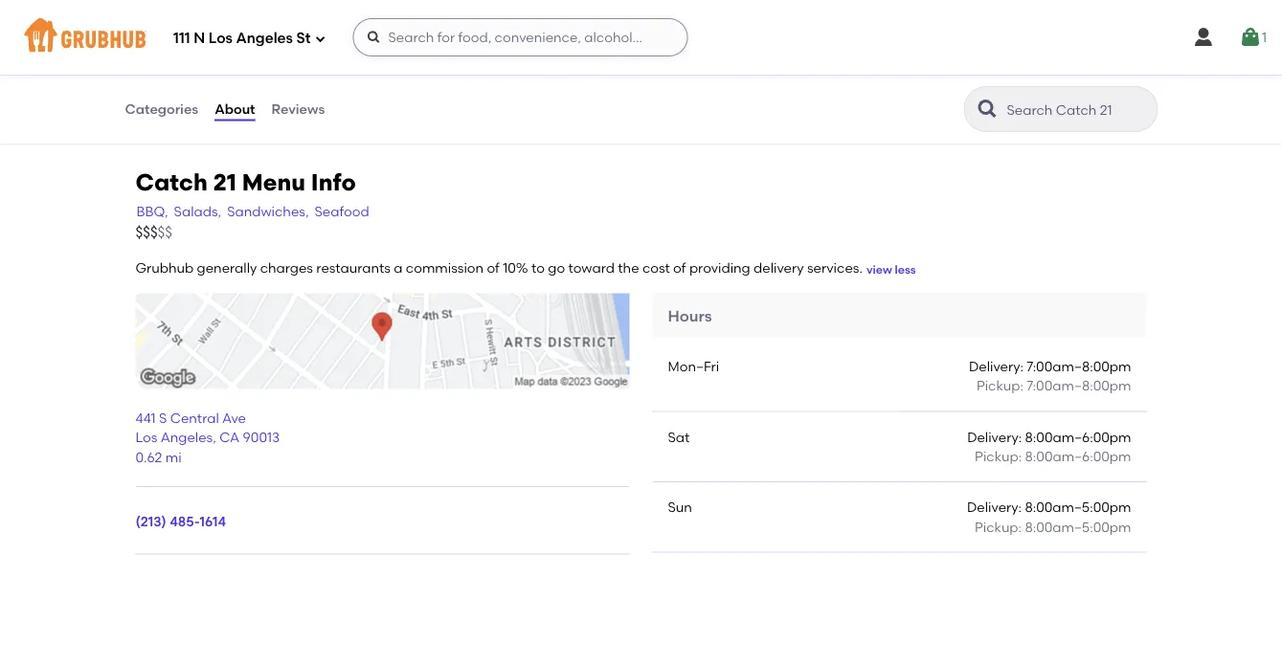 Task type: describe. For each thing, give the bounding box(es) containing it.
delivery: for pickup: 8:00am–6:00pm
[[967, 429, 1022, 445]]

less
[[895, 262, 916, 276]]

categories button
[[124, 75, 199, 144]]

0 horizontal spatial svg image
[[366, 30, 382, 45]]

8:00am–6:00pm for pickup: 8:00am–6:00pm
[[1025, 448, 1131, 465]]

info
[[311, 168, 356, 196]]

pickup: 8:00am–5:00pm
[[975, 519, 1131, 535]]

$$$
[[136, 224, 158, 241]]

485-
[[170, 513, 200, 529]]

delivery: 8:00am–5:00pm
[[967, 500, 1131, 516]]

mon–fri
[[668, 359, 719, 375]]

pickup: 7:00am–8:00pm
[[977, 378, 1131, 394]]

menu
[[242, 168, 305, 196]]

sandwiches,
[[227, 204, 309, 220]]

7:00am–8:00pm for pickup: 7:00am–8:00pm
[[1027, 378, 1131, 394]]

sat
[[668, 429, 690, 445]]

delivery: 8:00am–6:00pm
[[967, 429, 1131, 445]]

providing
[[689, 260, 751, 276]]

Search Catch 21 search field
[[1005, 101, 1152, 119]]

go
[[548, 260, 565, 276]]

st
[[296, 30, 311, 47]]

441 s central ave los angeles , ca 90013 0.62 mi
[[136, 410, 280, 465]]

search icon image
[[976, 98, 999, 121]]

hours
[[668, 306, 712, 325]]

mi
[[165, 449, 182, 465]]

(213)
[[136, 513, 166, 529]]

bbq, salads, sandwiches, seafood
[[136, 204, 369, 220]]

pickup: for pickup: 8:00am–6:00pm
[[975, 448, 1022, 465]]

8:00am–5:00pm for pickup: 8:00am–5:00pm
[[1025, 519, 1131, 535]]

8:00am–6:00pm for delivery: 8:00am–6:00pm
[[1025, 429, 1131, 445]]

(213) 485-1614 button
[[136, 512, 226, 531]]

delivery
[[754, 260, 804, 276]]

services.
[[807, 260, 863, 276]]

generally
[[197, 260, 257, 276]]

grubhub generally charges restaurants a commission of 10% to go toward the cost of providing delivery services. view less
[[136, 260, 916, 276]]

reviews button
[[271, 75, 326, 144]]

seafood button
[[314, 201, 370, 223]]

seafood
[[315, 204, 369, 220]]

catch
[[136, 168, 208, 196]]

to
[[532, 260, 545, 276]]

main navigation navigation
[[0, 0, 1282, 75]]

0 horizontal spatial svg image
[[315, 33, 326, 45]]

$$$$$
[[136, 224, 172, 241]]

delivery: 7:00am–8:00pm
[[969, 359, 1131, 375]]

1 of from the left
[[487, 260, 500, 276]]

about button
[[214, 75, 256, 144]]

90013
[[243, 430, 280, 446]]

the
[[618, 260, 639, 276]]

catch 21 menu info
[[136, 168, 356, 196]]

salads, button
[[173, 201, 222, 223]]

2 of from the left
[[673, 260, 686, 276]]



Task type: locate. For each thing, give the bounding box(es) containing it.
angeles left st
[[236, 30, 293, 47]]

salads,
[[174, 204, 221, 220]]

1 vertical spatial angeles
[[161, 430, 213, 446]]

1 vertical spatial 8:00am–6:00pm
[[1025, 448, 1131, 465]]

0 horizontal spatial los
[[136, 430, 157, 446]]

1 horizontal spatial of
[[673, 260, 686, 276]]

1 8:00am–5:00pm from the top
[[1025, 500, 1131, 516]]

about
[[215, 101, 255, 117]]

los inside "441 s central ave los angeles , ca 90013 0.62 mi"
[[136, 430, 157, 446]]

reviews
[[272, 101, 325, 117]]

2 8:00am–5:00pm from the top
[[1025, 519, 1131, 535]]

delivery: for pickup: 7:00am–8:00pm
[[969, 359, 1024, 375]]

1
[[1262, 29, 1267, 45]]

svg image inside 1 button
[[1239, 26, 1262, 49]]

a
[[394, 260, 403, 276]]

0 vertical spatial los
[[209, 30, 233, 47]]

n
[[194, 30, 205, 47]]

angeles
[[236, 30, 293, 47], [161, 430, 213, 446]]

pickup: 8:00am–6:00pm
[[975, 448, 1131, 465]]

1 horizontal spatial svg image
[[685, 0, 708, 22]]

2 8:00am–6:00pm from the top
[[1025, 448, 1131, 465]]

0 vertical spatial pickup:
[[977, 378, 1024, 394]]

charges
[[260, 260, 313, 276]]

categories
[[125, 101, 198, 117]]

2 horizontal spatial svg image
[[1192, 26, 1215, 49]]

7:00am–8:00pm up pickup: 7:00am–8:00pm
[[1027, 359, 1131, 375]]

111
[[173, 30, 190, 47]]

0 vertical spatial 8:00am–5:00pm
[[1025, 500, 1131, 516]]

pickup:
[[977, 378, 1024, 394], [975, 448, 1022, 465], [975, 519, 1022, 535]]

1 8:00am–6:00pm from the top
[[1025, 429, 1131, 445]]

7:00am–8:00pm
[[1027, 359, 1131, 375], [1027, 378, 1131, 394]]

8:00am–5:00pm down the delivery: 8:00am–5:00pm
[[1025, 519, 1131, 535]]

angeles inside "441 s central ave los angeles , ca 90013 0.62 mi"
[[161, 430, 213, 446]]

delivery:
[[969, 359, 1024, 375], [967, 429, 1022, 445], [967, 500, 1022, 516]]

pickup: down delivery: 8:00am–6:00pm
[[975, 448, 1022, 465]]

delivery: for pickup: 8:00am–5:00pm
[[967, 500, 1022, 516]]

0 horizontal spatial angeles
[[161, 430, 213, 446]]

svg image
[[685, 0, 708, 22], [1192, 26, 1215, 49], [315, 33, 326, 45]]

0 vertical spatial delivery:
[[969, 359, 1024, 375]]

toward
[[568, 260, 615, 276]]

(213) 485-1614
[[136, 513, 226, 529]]

view less button
[[867, 261, 916, 278]]

8:00am–6:00pm down delivery: 8:00am–6:00pm
[[1025, 448, 1131, 465]]

sun
[[668, 500, 692, 516]]

1 vertical spatial 8:00am–5:00pm
[[1025, 519, 1131, 535]]

1 vertical spatial pickup:
[[975, 448, 1022, 465]]

pickup: down delivery: 7:00am–8:00pm
[[977, 378, 1024, 394]]

8:00am–6:00pm
[[1025, 429, 1131, 445], [1025, 448, 1131, 465]]

7:00am–8:00pm down delivery: 7:00am–8:00pm
[[1027, 378, 1131, 394]]

1 horizontal spatial svg image
[[1239, 26, 1262, 49]]

8:00am–5:00pm for delivery: 8:00am–5:00pm
[[1025, 500, 1131, 516]]

1 vertical spatial 7:00am–8:00pm
[[1027, 378, 1131, 394]]

pickup: for pickup: 7:00am–8:00pm
[[977, 378, 1024, 394]]

0.62
[[136, 449, 162, 465]]

0 vertical spatial 7:00am–8:00pm
[[1027, 359, 1131, 375]]

21
[[213, 168, 236, 196]]

los inside main navigation 'navigation'
[[209, 30, 233, 47]]

1 7:00am–8:00pm from the top
[[1027, 359, 1131, 375]]

delivery: up pickup: 7:00am–8:00pm
[[969, 359, 1024, 375]]

los
[[209, 30, 233, 47], [136, 430, 157, 446]]

1614
[[200, 513, 226, 529]]

1 button
[[1239, 20, 1267, 55]]

angeles inside main navigation 'navigation'
[[236, 30, 293, 47]]

bbq, button
[[136, 201, 169, 223]]

1 horizontal spatial los
[[209, 30, 233, 47]]

2 vertical spatial pickup:
[[975, 519, 1022, 535]]

of left 10% on the top left
[[487, 260, 500, 276]]

bbq,
[[136, 204, 168, 220]]

commission
[[406, 260, 484, 276]]

8:00am–5:00pm up pickup: 8:00am–5:00pm
[[1025, 500, 1131, 516]]

dessert tab
[[124, 38, 258, 58]]

restaurants
[[316, 260, 391, 276]]

8:00am–6:00pm up pickup: 8:00am–6:00pm
[[1025, 429, 1131, 445]]

0 horizontal spatial of
[[487, 260, 500, 276]]

pickup: down the delivery: 8:00am–5:00pm
[[975, 519, 1022, 535]]

of
[[487, 260, 500, 276], [673, 260, 686, 276]]

of right cost
[[673, 260, 686, 276]]

7:00am–8:00pm for delivery: 7:00am–8:00pm
[[1027, 359, 1131, 375]]

0 vertical spatial 8:00am–6:00pm
[[1025, 429, 1131, 445]]

2 7:00am–8:00pm from the top
[[1027, 378, 1131, 394]]

8:00am–5:00pm
[[1025, 500, 1131, 516], [1025, 519, 1131, 535]]

1 vertical spatial los
[[136, 430, 157, 446]]

Search for food, convenience, alcohol... search field
[[353, 18, 688, 57]]

441
[[136, 410, 156, 426]]

delivery: up pickup: 8:00am–5:00pm
[[967, 500, 1022, 516]]

pickup: for pickup: 8:00am–5:00pm
[[975, 519, 1022, 535]]

1 vertical spatial delivery:
[[967, 429, 1022, 445]]

central
[[170, 410, 219, 426]]

2 vertical spatial delivery:
[[967, 500, 1022, 516]]

los down 441
[[136, 430, 157, 446]]

dessert
[[124, 40, 173, 56]]

111 n los angeles st
[[173, 30, 311, 47]]

cost
[[642, 260, 670, 276]]

ca
[[219, 430, 240, 446]]

view
[[867, 262, 892, 276]]

1 horizontal spatial angeles
[[236, 30, 293, 47]]

10%
[[503, 260, 528, 276]]

,
[[213, 430, 216, 446]]

grubhub
[[136, 260, 194, 276]]

0 vertical spatial angeles
[[236, 30, 293, 47]]

ave
[[222, 410, 246, 426]]

angeles down central
[[161, 430, 213, 446]]

svg image
[[1239, 26, 1262, 49], [366, 30, 382, 45]]

los right n
[[209, 30, 233, 47]]

sandwiches, button
[[226, 201, 310, 223]]

s
[[159, 410, 167, 426]]

delivery: up pickup: 8:00am–6:00pm
[[967, 429, 1022, 445]]



Task type: vqa. For each thing, say whether or not it's contained in the screenshot.
the topmost Would
no



